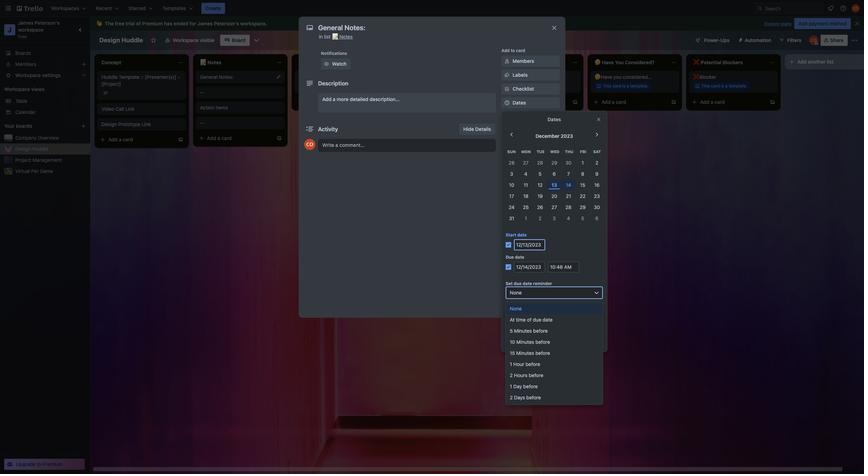 Task type: vqa. For each thing, say whether or not it's contained in the screenshot.
29 button to the bottom
yes



Task type: describe. For each thing, give the bounding box(es) containing it.
remove button
[[506, 334, 604, 345]]

add left another
[[798, 59, 807, 65]]

description
[[318, 80, 349, 87]]

set due date reminder
[[506, 281, 553, 287]]

30 for the left 30 button
[[566, 160, 572, 166]]

add left 11
[[513, 183, 522, 189]]

0 horizontal spatial 26 button
[[505, 158, 519, 169]]

card down the checklist
[[518, 99, 528, 105]]

hour
[[514, 362, 525, 368]]

james inside james peterson's workspace free
[[18, 20, 33, 26]]

workspace visible button
[[161, 35, 219, 46]]

huddle inside the huddle template :: [presenter(s)] - [project]
[[102, 74, 118, 80]]

0 horizontal spatial christina overa (christinaovera) image
[[305, 139, 316, 150]]

1 vertical spatial due
[[533, 317, 542, 323]]

2 vertical spatial ups
[[540, 183, 549, 189]]

video
[[102, 106, 114, 112]]

1 vertical spatial ups
[[517, 159, 525, 164]]

2 horizontal spatial create from template… image
[[573, 99, 578, 105]]

wed
[[551, 150, 560, 154]]

0 horizontal spatial due
[[514, 281, 522, 287]]

1 vertical spatial 28 button
[[562, 202, 576, 213]]

0 vertical spatial 5
[[539, 171, 542, 177]]

add up 🙋question
[[502, 48, 510, 53]]

project
[[15, 157, 31, 163]]

james inside banner
[[198, 21, 213, 26]]

10 button
[[505, 180, 519, 191]]

video call link
[[102, 106, 135, 112]]

1 horizontal spatial members link
[[502, 56, 560, 67]]

0 horizontal spatial design huddle
[[15, 146, 48, 152]]

1 up 8 in the right top of the page
[[582, 160, 584, 166]]

0 horizontal spatial 28 button
[[533, 158, 548, 169]]

add a card button for 👍positive [i really liked...]
[[295, 97, 373, 108]]

a down the checklist
[[514, 99, 517, 105]]

card down 🤔have you considered...
[[617, 99, 627, 105]]

visible
[[200, 37, 215, 43]]

make template link
[[502, 265, 560, 276]]

christina overa (christinaovera) image
[[852, 4, 861, 13]]

0 horizontal spatial members
[[15, 61, 36, 67]]

Board name text field
[[96, 35, 147, 46]]

due date
[[506, 255, 525, 260]]

1 vertical spatial 3
[[553, 216, 556, 222]]

huddle inside text box
[[122, 37, 143, 44]]

minutes for 10
[[517, 339, 535, 345]]

0 horizontal spatial 1 button
[[519, 213, 533, 224]]

1 vertical spatial power-ups
[[502, 159, 525, 164]]

card down ❌blocker link
[[715, 99, 726, 105]]

date right due
[[515, 255, 525, 260]]

date down make template
[[523, 281, 533, 287]]

1 vertical spatial premium
[[43, 462, 62, 468]]

prototype
[[118, 121, 140, 127]]

peterson's inside james peterson's workspace free
[[35, 20, 60, 26]]

1 horizontal spatial power-
[[524, 183, 540, 189]]

show menu image
[[852, 37, 859, 44]]

before for 2 days before
[[527, 395, 541, 401]]

open information menu image
[[841, 5, 848, 12]]

0 vertical spatial 3
[[511, 171, 514, 177]]

archive link
[[502, 282, 560, 293]]

24
[[509, 205, 515, 210]]

general notes:
[[200, 74, 234, 80]]

has
[[164, 21, 173, 26]]

another
[[809, 59, 826, 65]]

search image
[[758, 6, 763, 11]]

table link
[[15, 98, 86, 105]]

4 this card is a template. from the left
[[702, 83, 748, 89]]

add a card button down action items link
[[196, 133, 274, 144]]

button
[[524, 212, 539, 218]]

🤔have you considered...
[[595, 74, 653, 80]]

sent
[[547, 303, 557, 308]]

to inside "reminders will be sent to all members and watchers of this card."
[[558, 303, 562, 308]]

4 this from the left
[[702, 83, 711, 89]]

a down ❌blocker
[[711, 99, 714, 105]]

design inside text box
[[99, 37, 120, 44]]

sm image for checklist
[[504, 86, 511, 92]]

2 none from the top
[[510, 306, 522, 312]]

2 for 2 button to the right
[[596, 160, 599, 166]]

add button button
[[502, 209, 560, 220]]

explore
[[765, 21, 780, 26]]

set
[[506, 281, 513, 287]]

hide details
[[464, 126, 492, 132]]

sm image for move
[[504, 239, 511, 246]]

add left more
[[323, 96, 332, 102]]

📝 notes link
[[332, 34, 353, 40]]

method
[[830, 21, 848, 26]]

0 vertical spatial list
[[324, 34, 331, 40]]

- inside the huddle template :: [presenter(s)] - [project]
[[178, 74, 180, 80]]

of inside "reminders will be sent to all members and watchers of this card."
[[528, 310, 532, 315]]

19 button
[[533, 191, 548, 202]]

huddle template :: [presenter(s)] - [project]
[[102, 74, 180, 87]]

before for 15 minutes before
[[536, 351, 551, 356]]

virtual
[[15, 168, 30, 174]]

card down [i at the left of the page
[[317, 83, 326, 89]]

6 for leftmost 6 button
[[553, 171, 556, 177]]

1 horizontal spatial 1 button
[[576, 158, 590, 169]]

overview
[[38, 135, 59, 141]]

9 button
[[590, 169, 605, 180]]

you
[[614, 74, 622, 80]]

1 vertical spatial 4 button
[[562, 213, 576, 224]]

thu
[[566, 150, 574, 154]]

your boards
[[4, 123, 32, 129]]

call
[[116, 106, 124, 112]]

6 for 6 button to the bottom
[[596, 216, 599, 222]]

boards link
[[0, 48, 90, 59]]

👋 the free trial of premium has ended for james peterson's workspace .
[[96, 21, 267, 26]]

0 vertical spatial christina overa (christinaovera) image
[[810, 35, 819, 45]]

add another list
[[798, 59, 835, 65]]

copy
[[513, 253, 525, 259]]

plans
[[782, 21, 792, 26]]

add down ❌blocker
[[701, 99, 710, 105]]

date down the card.
[[543, 317, 553, 323]]

template. for about...?]
[[532, 83, 551, 89]]

[i
[[324, 74, 327, 80]]

1 horizontal spatial 29
[[580, 205, 586, 210]]

cover
[[513, 128, 527, 133]]

this card is a template. for you
[[604, 83, 649, 89]]

15 minutes before
[[510, 351, 551, 356]]

views
[[31, 86, 45, 92]]

1 vertical spatial 5 button
[[576, 213, 590, 224]]

add a card button down 'design prototype link' link
[[97, 134, 175, 145]]

add payment method
[[799, 21, 848, 26]]

add down '👍positive'
[[306, 99, 315, 105]]

template. for really
[[335, 83, 353, 89]]

all
[[564, 303, 569, 308]]

20 button
[[548, 191, 562, 202]]

[presenter(s)]
[[145, 74, 176, 80]]

0 horizontal spatial 4 button
[[519, 169, 533, 180]]

1 horizontal spatial members
[[513, 58, 535, 64]]

2 vertical spatial huddle
[[32, 146, 48, 152]]

add a more detailed description… link
[[318, 93, 496, 113]]

add up close popover image
[[602, 99, 611, 105]]

before for 1 hour before
[[526, 362, 541, 368]]

company overview
[[15, 135, 59, 141]]

1 down 25 button
[[525, 216, 527, 222]]

items
[[216, 105, 228, 111]]

in list 📝 notes
[[319, 34, 353, 40]]

0 vertical spatial 29 button
[[548, 158, 562, 169]]

add a card button for ❌blocker
[[690, 97, 768, 108]]

0 vertical spatial 4
[[525, 171, 528, 177]]

[what
[[524, 74, 538, 80]]

add down design prototype link on the left top of the page
[[108, 137, 118, 143]]

virtual pet game link
[[15, 168, 86, 175]]

sat
[[594, 150, 602, 154]]

labels link
[[502, 70, 560, 81]]

1 vertical spatial share
[[513, 298, 526, 304]]

Add time text field
[[549, 262, 580, 273]]

1 vertical spatial 4
[[568, 216, 571, 222]]

0 horizontal spatial power-
[[502, 159, 517, 164]]

in
[[319, 34, 323, 40]]

sm image for archive
[[504, 284, 511, 291]]

1 none from the top
[[510, 290, 522, 296]]

description…
[[370, 96, 400, 102]]

0 horizontal spatial 30 button
[[562, 158, 576, 169]]

a down items
[[218, 135, 220, 141]]

1 vertical spatial share button
[[502, 296, 560, 307]]

14 button
[[562, 180, 576, 191]]

this for 👍positive
[[307, 83, 316, 89]]

4 template. from the left
[[729, 83, 748, 89]]

sm image for labels
[[504, 72, 511, 79]]

add a card for 👍positive [i really liked...]
[[306, 99, 331, 105]]

before for 2 hours before
[[529, 373, 544, 379]]

13
[[552, 182, 558, 188]]

date up move on the right bottom of the page
[[518, 233, 527, 238]]

0 vertical spatial 29
[[552, 160, 558, 166]]

template. for considered...
[[631, 83, 649, 89]]

company
[[15, 135, 37, 141]]

17 button
[[505, 191, 519, 202]]

1 horizontal spatial 3 button
[[548, 213, 562, 224]]

add power-ups
[[513, 183, 549, 189]]

26 for the bottom 26 "button"
[[538, 205, 544, 210]]

the
[[105, 21, 114, 26]]

calendar link
[[15, 109, 86, 116]]

a left more
[[333, 96, 336, 102]]

31 button
[[505, 213, 519, 224]]

card down labels
[[514, 83, 523, 89]]

add down action items at the left top of the page
[[207, 135, 216, 141]]

design huddle inside text box
[[99, 37, 143, 44]]

0 horizontal spatial 6 button
[[548, 169, 562, 180]]

considered...
[[623, 74, 653, 80]]

sm image for members
[[504, 58, 511, 65]]

pet
[[31, 168, 39, 174]]

of inside banner
[[136, 21, 141, 26]]

card down items
[[222, 135, 232, 141]]

add down 24
[[513, 212, 522, 218]]

add a card for 🤔have you considered...
[[602, 99, 627, 105]]

create from template… image for general notes:
[[277, 136, 282, 141]]

create from template… image for huddle template :: [presenter(s)] - [project]
[[178, 137, 184, 143]]

0 vertical spatial workspace
[[241, 21, 266, 26]]

filters button
[[778, 35, 804, 46]]

1 horizontal spatial 2 button
[[590, 158, 605, 169]]

a down 🤔have you considered...
[[627, 83, 630, 89]]

0 notifications image
[[827, 4, 836, 13]]

🙋question [what about...?]
[[496, 74, 560, 80]]

a down description
[[316, 99, 319, 105]]

30 for the bottom 30 button
[[595, 205, 601, 210]]

add a card for 🙋question [what about...?]
[[503, 99, 528, 105]]

🙋question
[[496, 74, 523, 80]]

card.
[[543, 310, 555, 315]]

checklist
[[513, 86, 535, 92]]

📝
[[332, 34, 338, 40]]

mon
[[522, 150, 531, 154]]

members
[[570, 303, 591, 308]]

2 horizontal spatial 5
[[582, 216, 585, 222]]

dates button
[[502, 97, 560, 108]]

add a card button for 🙋question [what about...?]
[[492, 97, 570, 108]]

is for you
[[623, 83, 626, 89]]

wave image
[[96, 21, 102, 27]]

minutes for 5
[[515, 328, 532, 334]]

add a more detailed description…
[[323, 96, 400, 102]]

1 vertical spatial 29 button
[[576, 202, 590, 213]]

12
[[538, 182, 543, 188]]

design for design huddle link
[[15, 146, 31, 152]]

0 horizontal spatial 3 button
[[505, 169, 519, 180]]

0 horizontal spatial 2 button
[[533, 213, 548, 224]]

8 button
[[576, 169, 590, 180]]

add down 🙋question
[[503, 99, 513, 105]]



Task type: locate. For each thing, give the bounding box(es) containing it.
members link
[[502, 56, 560, 67], [0, 59, 90, 70]]

a
[[331, 83, 333, 89], [529, 83, 531, 89], [627, 83, 630, 89], [726, 83, 728, 89], [333, 96, 336, 102], [316, 99, 319, 105], [514, 99, 517, 105], [613, 99, 615, 105], [711, 99, 714, 105], [218, 135, 220, 141], [119, 137, 122, 143]]

add payment method button
[[795, 18, 852, 29]]

before
[[534, 328, 548, 334], [536, 339, 551, 345], [536, 351, 551, 356], [526, 362, 541, 368], [529, 373, 544, 379], [524, 384, 538, 390], [527, 395, 541, 401]]

card left more
[[320, 99, 331, 105]]

1 vertical spatial -- link
[[200, 120, 281, 127]]

sm image down 🙋question
[[504, 86, 511, 92]]

2 template. from the left
[[532, 83, 551, 89]]

0 vertical spatial 6
[[553, 171, 556, 177]]

to for premium
[[37, 462, 41, 468]]

3 template. from the left
[[631, 83, 649, 89]]

1 left hour
[[510, 362, 513, 368]]

-- link down action items link
[[200, 120, 281, 127]]

list
[[324, 34, 331, 40], [828, 59, 835, 65]]

2 is from the left
[[524, 83, 527, 89]]

to for card
[[511, 48, 515, 53]]

is down 👍positive [i really liked...]
[[327, 83, 330, 89]]

0 horizontal spatial ups
[[517, 159, 525, 164]]

1 template. from the left
[[335, 83, 353, 89]]

this for 🙋question
[[505, 83, 513, 89]]

1 horizontal spatial 30
[[595, 205, 601, 210]]

premium inside banner
[[142, 21, 163, 26]]

to left all
[[558, 303, 562, 308]]

2 create from template… image from the left
[[672, 99, 677, 105]]

Write a comment text field
[[318, 139, 496, 152]]

1 horizontal spatial huddle
[[102, 74, 118, 80]]

Search field
[[763, 3, 824, 14]]

2 for 2 hours before
[[510, 373, 513, 379]]

game
[[40, 168, 53, 174]]

0 horizontal spatial 28
[[538, 160, 544, 166]]

1 button
[[576, 158, 590, 169], [519, 213, 533, 224]]

1 button down 25
[[519, 213, 533, 224]]

sm image inside watch button
[[323, 60, 330, 67]]

3 up 10 button
[[511, 171, 514, 177]]

before for 5 minutes before
[[534, 328, 548, 334]]

7
[[568, 171, 570, 177]]

0 horizontal spatial workspace
[[18, 27, 43, 33]]

2 this card is a template. from the left
[[505, 83, 551, 89]]

sm image inside archive link
[[504, 284, 511, 291]]

0 vertical spatial of
[[136, 21, 141, 26]]

and
[[592, 303, 601, 308]]

10 minutes before
[[510, 339, 551, 345]]

before for 1 day before
[[524, 384, 538, 390]]

1 horizontal spatial 28 button
[[562, 202, 576, 213]]

share button
[[821, 35, 849, 46], [502, 296, 560, 307]]

30 button
[[562, 158, 576, 169], [590, 202, 605, 213]]

make
[[513, 267, 525, 273]]

2 -- from the top
[[200, 120, 205, 126]]

board
[[232, 37, 246, 43]]

workspace down 👋 the free trial of premium has ended for james peterson's workspace .
[[173, 37, 199, 43]]

watch
[[332, 61, 347, 67]]

0 horizontal spatial huddle
[[32, 146, 48, 152]]

minutes for 15
[[517, 351, 535, 356]]

add inside banner
[[799, 21, 808, 26]]

0 vertical spatial 5 button
[[533, 169, 548, 180]]

0 vertical spatial 15
[[581, 182, 586, 188]]

[project]
[[102, 81, 121, 87]]

1 horizontal spatial 4 button
[[562, 213, 576, 224]]

1 sm image from the top
[[504, 58, 511, 65]]

0 vertical spatial 2 button
[[590, 158, 605, 169]]

add a card down the checklist
[[503, 99, 528, 105]]

dates inside button
[[513, 100, 526, 106]]

this card is a template. down 🤔have you considered...
[[604, 83, 649, 89]]

10 for 10 minutes before
[[510, 339, 516, 345]]

a down 🙋question [what about...?]
[[529, 83, 531, 89]]

1 vertical spatial 6
[[596, 216, 599, 222]]

link right call
[[125, 106, 135, 112]]

huddle down trial
[[122, 37, 143, 44]]

1 horizontal spatial ups
[[540, 183, 549, 189]]

members link up labels link
[[502, 56, 560, 67]]

4 up 11
[[525, 171, 528, 177]]

0 vertical spatial 27 button
[[519, 158, 533, 169]]

20
[[552, 193, 558, 199]]

this card is a template. down 🙋question [what about...?]
[[505, 83, 551, 89]]

0 horizontal spatial premium
[[43, 462, 62, 468]]

sm image
[[736, 35, 746, 44], [323, 60, 330, 67], [504, 239, 511, 246], [504, 253, 511, 260]]

2 vertical spatial 5
[[510, 328, 513, 334]]

10 up 17
[[510, 182, 515, 188]]

2 left hours
[[510, 373, 513, 379]]

huddle up [project]
[[102, 74, 118, 80]]

is for [i
[[327, 83, 330, 89]]

29 down 22 button
[[580, 205, 586, 210]]

workspace for workspace visible
[[173, 37, 199, 43]]

list inside button
[[828, 59, 835, 65]]

1 vertical spatial link
[[142, 121, 151, 127]]

-- down action
[[200, 120, 205, 126]]

🙋question [what about...?] link
[[496, 74, 577, 81]]

sm image inside labels link
[[504, 72, 511, 79]]

1 horizontal spatial create from template… image
[[672, 99, 677, 105]]

1 horizontal spatial premium
[[142, 21, 163, 26]]

26 down sun
[[509, 160, 515, 166]]

1 vertical spatial 29
[[580, 205, 586, 210]]

5 button down 22 button
[[576, 213, 590, 224]]

1 horizontal spatial design huddle
[[99, 37, 143, 44]]

ups left automation button
[[721, 37, 730, 43]]

0 horizontal spatial link
[[125, 106, 135, 112]]

1 horizontal spatial 5
[[539, 171, 542, 177]]

workspace views
[[4, 86, 45, 92]]

0 vertical spatial -- link
[[200, 89, 281, 96]]

m/d/yyyy text field for start date
[[515, 240, 546, 251]]

members link down boards on the top left of the page
[[0, 59, 90, 70]]

before up 15 minutes before at the right of the page
[[536, 339, 551, 345]]

add a card button for 🤔have you considered...
[[591, 97, 669, 108]]

add a card up close popover image
[[602, 99, 627, 105]]

last month image
[[508, 131, 516, 139]]

2 sm image from the top
[[504, 72, 511, 79]]

2 vertical spatial of
[[528, 317, 532, 323]]

notes
[[340, 34, 353, 40]]

0 horizontal spatial james
[[18, 20, 33, 26]]

👍positive
[[299, 74, 323, 80]]

template. down '🙋question [what about...?]' link
[[532, 83, 551, 89]]

0 vertical spatial 28
[[538, 160, 544, 166]]

2 up 9
[[596, 160, 599, 166]]

card down ❌blocker
[[712, 83, 720, 89]]

1 vertical spatial design
[[102, 121, 117, 127]]

is down ❌blocker link
[[722, 83, 725, 89]]

card down prototype
[[123, 137, 133, 143]]

peterson's up boards link
[[35, 20, 60, 26]]

ups
[[721, 37, 730, 43], [517, 159, 525, 164], [540, 183, 549, 189]]

2 for left 2 button
[[539, 216, 542, 222]]

a down the really
[[331, 83, 333, 89]]

M/D/YYYY text field
[[515, 240, 546, 251], [515, 262, 546, 273]]

0 vertical spatial design huddle
[[99, 37, 143, 44]]

a down ❌blocker link
[[726, 83, 728, 89]]

6 down 23 button
[[596, 216, 599, 222]]

james peterson's workspace link
[[18, 20, 61, 33]]

none
[[510, 290, 522, 296], [510, 306, 522, 312]]

5 button up the 12
[[533, 169, 548, 180]]

banner containing 👋
[[90, 17, 865, 31]]

-- for first -- link from the bottom of the page
[[200, 120, 205, 126]]

at
[[510, 317, 515, 323]]

sm image left archive
[[504, 284, 511, 291]]

0 vertical spatial 26
[[509, 160, 515, 166]]

1 vertical spatial 26
[[538, 205, 544, 210]]

0 horizontal spatial peterson's
[[35, 20, 60, 26]]

1 horizontal spatial share
[[831, 37, 844, 43]]

1 horizontal spatial 27 button
[[548, 202, 562, 213]]

28 for bottommost 28 button
[[566, 205, 572, 210]]

6 button
[[548, 169, 562, 180], [590, 213, 605, 224]]

sm image inside move link
[[504, 239, 511, 246]]

29 button
[[548, 158, 562, 169], [576, 202, 590, 213]]

power- inside button
[[705, 37, 721, 43]]

2 vertical spatial to
[[37, 462, 41, 468]]

this down ❌blocker
[[702, 83, 711, 89]]

27 down the mon
[[524, 160, 529, 166]]

1 vertical spatial 6 button
[[590, 213, 605, 224]]

before down 10 minutes before
[[536, 351, 551, 356]]

1 horizontal spatial power-ups
[[705, 37, 730, 43]]

6 sm image from the top
[[504, 284, 511, 291]]

premium left has
[[142, 21, 163, 26]]

customize views image
[[253, 37, 260, 44]]

3 create from template… image from the left
[[770, 99, 776, 105]]

template. down 👍positive [i really liked...] link
[[335, 83, 353, 89]]

1 vertical spatial 26 button
[[533, 202, 548, 213]]

next month image
[[594, 131, 602, 139]]

december 2023
[[536, 133, 574, 139]]

is
[[327, 83, 330, 89], [524, 83, 527, 89], [623, 83, 626, 89], [722, 83, 725, 89]]

1 horizontal spatial due
[[533, 317, 542, 323]]

christina overa (christinaovera) image
[[810, 35, 819, 45], [305, 139, 316, 150]]

❌blocker link
[[694, 74, 775, 81]]

0 horizontal spatial create from template… image
[[375, 99, 381, 105]]

add a card button down ❌blocker link
[[690, 97, 768, 108]]

design
[[99, 37, 120, 44], [102, 121, 117, 127], [15, 146, 31, 152]]

5 sm image from the top
[[504, 267, 511, 274]]

sm image for cover
[[504, 127, 511, 134]]

reminders will be sent to all members and watchers of this card.
[[506, 303, 601, 315]]

m/d/yyyy text field for due date
[[515, 262, 546, 273]]

workspace up the customize views icon
[[241, 21, 266, 26]]

3 is from the left
[[623, 83, 626, 89]]

checklist link
[[502, 83, 560, 95]]

be
[[540, 303, 546, 308]]

create from template… image for really
[[375, 99, 381, 105]]

0 horizontal spatial automation
[[502, 201, 526, 206]]

workspace inside button
[[173, 37, 199, 43]]

27 button up figma
[[519, 158, 533, 169]]

card up labels
[[517, 48, 526, 53]]

1 hour before
[[510, 362, 541, 368]]

card down you
[[613, 83, 622, 89]]

5 down at at the bottom
[[510, 328, 513, 334]]

add a card button down description
[[295, 97, 373, 108]]

1 m/d/yyyy text field from the top
[[515, 240, 546, 251]]

2023
[[561, 133, 574, 139]]

your boards with 4 items element
[[4, 122, 70, 130]]

0 horizontal spatial 6
[[553, 171, 556, 177]]

hide details link
[[460, 124, 496, 135]]

j link
[[4, 24, 15, 35]]

10 down the 5 minutes before
[[510, 339, 516, 345]]

create from template… image for considered...
[[672, 99, 677, 105]]

3 sm image from the top
[[504, 86, 511, 92]]

26
[[509, 160, 515, 166], [538, 205, 544, 210]]

1 left the day
[[510, 384, 513, 390]]

1 horizontal spatial 6
[[596, 216, 599, 222]]

this card is a template. for [what
[[505, 83, 551, 89]]

james right for
[[198, 21, 213, 26]]

details
[[476, 126, 492, 132]]

1 vertical spatial dates
[[548, 116, 562, 122]]

1 vertical spatial 30 button
[[590, 202, 605, 213]]

close popover image
[[597, 117, 602, 122]]

sm image inside the copy link
[[504, 253, 511, 260]]

board link
[[220, 35, 250, 46]]

action
[[200, 105, 215, 111]]

general notes: link
[[200, 74, 281, 81]]

james peterson's workspace free
[[18, 20, 61, 39]]

sm image left cover
[[504, 127, 511, 134]]

4 sm image from the top
[[504, 127, 511, 134]]

move link
[[502, 237, 560, 248]]

15 inside button
[[581, 182, 586, 188]]

1 vertical spatial --
[[200, 120, 205, 126]]

boards
[[16, 123, 32, 129]]

ups inside button
[[721, 37, 730, 43]]

create from template… image
[[375, 99, 381, 105], [672, 99, 677, 105], [770, 99, 776, 105]]

5 down 22 button
[[582, 216, 585, 222]]

sm image for copy
[[504, 253, 511, 260]]

21
[[567, 193, 572, 199]]

0 horizontal spatial to
[[37, 462, 41, 468]]

0 horizontal spatial workspace
[[4, 86, 30, 92]]

6 up 13
[[553, 171, 556, 177]]

0 horizontal spatial members link
[[0, 59, 90, 70]]

add a card button down checklist link on the top right of the page
[[492, 97, 570, 108]]

1 horizontal spatial 15
[[581, 182, 586, 188]]

0 horizontal spatial 5
[[510, 328, 513, 334]]

4 is from the left
[[722, 83, 725, 89]]

3 this from the left
[[604, 83, 612, 89]]

this card is a template. for [i
[[307, 83, 353, 89]]

1 vertical spatial workspace
[[18, 27, 43, 33]]

before right hours
[[529, 373, 544, 379]]

25 button
[[519, 202, 533, 213]]

sm image inside checklist link
[[504, 86, 511, 92]]

2 for 2 days before
[[510, 395, 513, 401]]

premium
[[142, 21, 163, 26], [43, 462, 62, 468]]

0 horizontal spatial share button
[[502, 296, 560, 307]]

1 horizontal spatial 29 button
[[576, 202, 590, 213]]

before for 10 minutes before
[[536, 339, 551, 345]]

29 button down 22
[[576, 202, 590, 213]]

26 for 26 "button" to the left
[[509, 160, 515, 166]]

sm image inside automation button
[[736, 35, 746, 44]]

edit card image
[[276, 74, 282, 80]]

start
[[506, 233, 517, 238]]

1 horizontal spatial automation
[[746, 37, 772, 43]]

26 button down 19
[[533, 202, 548, 213]]

workspace inside james peterson's workspace free
[[18, 27, 43, 33]]

is for [what
[[524, 83, 527, 89]]

add a card down items
[[207, 135, 232, 141]]

members down boards on the top left of the page
[[15, 61, 36, 67]]

0 vertical spatial 1 button
[[576, 158, 590, 169]]

10 for 10
[[510, 182, 515, 188]]

1 vertical spatial m/d/yyyy text field
[[515, 262, 546, 273]]

peterson's inside banner
[[214, 21, 239, 26]]

2 horizontal spatial ups
[[721, 37, 730, 43]]

0 horizontal spatial 27 button
[[519, 158, 533, 169]]

sm image
[[504, 58, 511, 65], [504, 72, 511, 79], [504, 86, 511, 92], [504, 127, 511, 134], [504, 267, 511, 274], [504, 284, 511, 291]]

5
[[539, 171, 542, 177], [582, 216, 585, 222], [510, 328, 513, 334]]

1 horizontal spatial christina overa (christinaovera) image
[[810, 35, 819, 45]]

::
[[141, 74, 144, 80]]

2
[[596, 160, 599, 166], [539, 216, 542, 222], [510, 373, 513, 379], [510, 395, 513, 401]]

list right in
[[324, 34, 331, 40]]

general
[[200, 74, 218, 80]]

link for design prototype link
[[142, 121, 151, 127]]

workspace up "free" at the top of the page
[[18, 27, 43, 33]]

1 is from the left
[[327, 83, 330, 89]]

6 button up 13
[[548, 169, 562, 180]]

2 horizontal spatial huddle
[[122, 37, 143, 44]]

27 for 27 button to the left
[[524, 160, 529, 166]]

add
[[799, 21, 808, 26], [502, 48, 510, 53], [798, 59, 807, 65], [323, 96, 332, 102], [306, 99, 315, 105], [503, 99, 513, 105], [602, 99, 611, 105], [701, 99, 710, 105], [207, 135, 216, 141], [108, 137, 118, 143], [513, 183, 522, 189], [513, 212, 522, 218]]

save
[[549, 323, 560, 329]]

dates
[[513, 100, 526, 106], [548, 116, 562, 122]]

29 down wed
[[552, 160, 558, 166]]

15 for 15
[[581, 182, 586, 188]]

0 vertical spatial power-
[[705, 37, 721, 43]]

1 this from the left
[[307, 83, 316, 89]]

1 vertical spatial of
[[528, 310, 532, 315]]

10 inside 10 button
[[510, 182, 515, 188]]

0 horizontal spatial list
[[324, 34, 331, 40]]

25
[[523, 205, 529, 210]]

more
[[337, 96, 349, 102]]

0 horizontal spatial 26
[[509, 160, 515, 166]]

sm image left make
[[504, 267, 511, 274]]

add a card down design prototype link on the left top of the page
[[108, 137, 133, 143]]

0 horizontal spatial 4
[[525, 171, 528, 177]]

3 this card is a template. from the left
[[604, 83, 649, 89]]

1 create from template… image from the left
[[375, 99, 381, 105]]

12 button
[[533, 180, 548, 191]]

1 horizontal spatial 26
[[538, 205, 544, 210]]

30
[[566, 160, 572, 166], [595, 205, 601, 210]]

design down the
[[99, 37, 120, 44]]

-- for first -- link from the top of the page
[[200, 89, 205, 95]]

filters
[[788, 37, 802, 43]]

sm image down add to card
[[504, 58, 511, 65]]

virtual pet game
[[15, 168, 53, 174]]

1 horizontal spatial dates
[[548, 116, 562, 122]]

design prototype link
[[102, 121, 151, 127]]

sm image for watch
[[323, 60, 330, 67]]

star or unstar board image
[[151, 38, 156, 43]]

sm image left watch
[[323, 60, 330, 67]]

design for 'design prototype link' link
[[102, 121, 117, 127]]

sm image right power-ups button
[[736, 35, 746, 44]]

None text field
[[315, 22, 544, 34]]

primary element
[[0, 0, 865, 17]]

2 vertical spatial minutes
[[517, 351, 535, 356]]

members up labels
[[513, 58, 535, 64]]

automation
[[746, 37, 772, 43], [502, 201, 526, 206]]

of right trial
[[136, 21, 141, 26]]

this for 🤔have
[[604, 83, 612, 89]]

0 vertical spatial workspace
[[173, 37, 199, 43]]

1 -- from the top
[[200, 89, 205, 95]]

action items
[[200, 105, 228, 111]]

30 button up 7 on the top right of page
[[562, 158, 576, 169]]

sun
[[508, 150, 516, 154]]

1 horizontal spatial peterson's
[[214, 21, 239, 26]]

0 vertical spatial ups
[[721, 37, 730, 43]]

1 this card is a template. from the left
[[307, 83, 353, 89]]

power-ups inside power-ups button
[[705, 37, 730, 43]]

15 button
[[576, 180, 590, 191]]

sm image for automation
[[736, 35, 746, 44]]

31
[[510, 216, 515, 222]]

before down at time of due date on the right bottom of the page
[[534, 328, 548, 334]]

add a card for ❌blocker
[[701, 99, 726, 105]]

1 vertical spatial 27 button
[[548, 202, 562, 213]]

27
[[524, 160, 529, 166], [552, 205, 558, 210]]

automation down explore at the top of page
[[746, 37, 772, 43]]

cover link
[[502, 125, 560, 136]]

sm image for make template
[[504, 267, 511, 274]]

18
[[524, 193, 529, 199]]

copy link
[[502, 251, 560, 262]]

archive
[[513, 284, 530, 290]]

2 -- link from the top
[[200, 120, 281, 127]]

this card is a template.
[[307, 83, 353, 89], [505, 83, 551, 89], [604, 83, 649, 89], [702, 83, 748, 89]]

1 horizontal spatial 26 button
[[533, 202, 548, 213]]

21 button
[[562, 191, 576, 202]]

workspace for workspace views
[[4, 86, 30, 92]]

15 for 15 minutes before
[[510, 351, 516, 356]]

sm image down start
[[504, 239, 511, 246]]

17
[[510, 193, 515, 199]]

1 horizontal spatial 6 button
[[590, 213, 605, 224]]

add board image
[[81, 123, 86, 129]]

banner
[[90, 17, 865, 31]]

automation button
[[736, 35, 776, 46]]

1 vertical spatial 15
[[510, 351, 516, 356]]

upgrade
[[16, 462, 35, 468]]

1 horizontal spatial share button
[[821, 35, 849, 46]]

share button down the method on the top right
[[821, 35, 849, 46]]

sm image inside make template link
[[504, 267, 511, 274]]

workspace visible
[[173, 37, 215, 43]]

day
[[514, 384, 522, 390]]

automation inside button
[[746, 37, 772, 43]]

4 down 21 button
[[568, 216, 571, 222]]

this
[[534, 310, 542, 315]]

huddle up project management
[[32, 146, 48, 152]]

sm image inside cover link
[[504, 127, 511, 134]]

27 for 27 button to the bottom
[[552, 205, 558, 210]]

27 button
[[519, 158, 533, 169], [548, 202, 562, 213]]

0 horizontal spatial create from template… image
[[178, 137, 184, 143]]

2 this from the left
[[505, 83, 513, 89]]

1 -- link from the top
[[200, 89, 281, 96]]

2 m/d/yyyy text field from the top
[[515, 262, 546, 273]]

add a card down ❌blocker
[[701, 99, 726, 105]]

design huddle down free
[[99, 37, 143, 44]]

1 vertical spatial 28
[[566, 205, 572, 210]]

create from template… image
[[573, 99, 578, 105], [277, 136, 282, 141], [178, 137, 184, 143]]

template.
[[335, 83, 353, 89], [532, 83, 551, 89], [631, 83, 649, 89], [729, 83, 748, 89]]

0 horizontal spatial 27
[[524, 160, 529, 166]]

this card is a template. down ❌blocker link
[[702, 83, 748, 89]]

link for video call link
[[125, 106, 135, 112]]

29 button down wed
[[548, 158, 562, 169]]

1 vertical spatial 2 button
[[533, 213, 548, 224]]

0 vertical spatial --
[[200, 89, 205, 95]]

28 for the leftmost 28 button
[[538, 160, 544, 166]]

a down design prototype link on the left top of the page
[[119, 137, 122, 143]]

28 button down tue
[[533, 158, 548, 169]]

28 down 21 button
[[566, 205, 572, 210]]

2 right button
[[539, 216, 542, 222]]

a down you
[[613, 99, 615, 105]]



